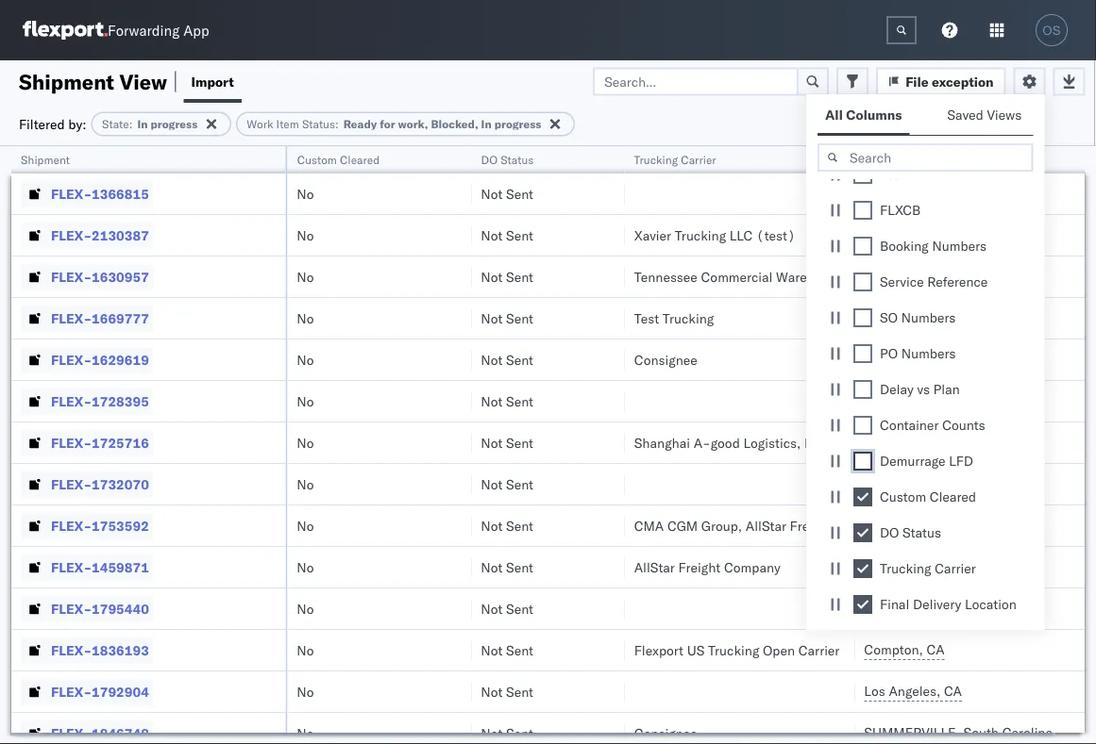 Task type: describe. For each thing, give the bounding box(es) containing it.
resize handle column header for do status
[[602, 146, 625, 745]]

flex-1630957 button
[[21, 264, 153, 290]]

1 vertical spatial cleared
[[930, 489, 976, 506]]

warehouse
[[776, 269, 843, 285]]

forwarding app link
[[23, 21, 209, 40]]

not for flex-1732070
[[481, 476, 503, 493]]

no for flex-1753592
[[297, 518, 314, 534]]

no for flex-1792904
[[297, 684, 314, 701]]

flex- for 1725716
[[51, 435, 92, 451]]

commercial
[[701, 269, 773, 285]]

delivery inside button
[[893, 152, 934, 167]]

flex-1732070 button
[[21, 472, 153, 498]]

1795440
[[92, 601, 149, 618]]

carrier up park,
[[935, 561, 976, 577]]

sent for flex-1459871
[[506, 559, 534, 576]]

not sent for 1669777
[[481, 310, 534, 327]]

1 vertical spatial location
[[965, 597, 1017, 613]]

2 progress from the left
[[494, 117, 541, 131]]

service
[[880, 274, 924, 290]]

summerville, south carolina
[[864, 725, 1053, 742]]

no for flex-1630957
[[297, 269, 314, 285]]

consignee for summerville,
[[634, 726, 698, 742]]

llc
[[730, 227, 753, 244]]

flex-1728395 button
[[21, 389, 153, 415]]

no for flex-1629619
[[297, 352, 314, 368]]

not sent for 1836193
[[481, 643, 534, 659]]

flex- for 1846748
[[51, 726, 92, 742]]

flex- for 1753592
[[51, 518, 92, 534]]

carrier left compton,
[[799, 643, 840, 659]]

os
[[1043, 23, 1061, 37]]

sent for flex-1732070
[[506, 476, 534, 493]]

no for flex-1795440
[[297, 601, 314, 618]]

logistics,
[[744, 435, 801, 451]]

trucking up franklin
[[880, 561, 931, 577]]

not for flex-1630957
[[481, 269, 503, 285]]

state : in progress
[[102, 117, 198, 131]]

saved views
[[947, 107, 1022, 123]]

1 vertical spatial custom cleared
[[880, 489, 976, 506]]

new for flex-1725716
[[889, 434, 916, 451]]

by:
[[68, 116, 86, 132]]

filtered by:
[[19, 116, 86, 132]]

saved views button
[[940, 98, 1033, 135]]

all columns
[[825, 107, 902, 123]]

blocked,
[[431, 117, 478, 131]]

2 : from the left
[[335, 117, 339, 131]]

service reference
[[880, 274, 988, 290]]

summerville,
[[864, 725, 960, 742]]

reference
[[927, 274, 988, 290]]

not sent for 1792904
[[481, 684, 534, 701]]

carrier up xavier trucking llc (test)
[[681, 152, 717, 167]]

flex- for 1728395
[[51, 393, 92, 410]]

california for test trucking
[[888, 310, 947, 326]]

columns
[[846, 107, 902, 123]]

2 vertical spatial status
[[903, 525, 941, 542]]

flexport. image
[[23, 21, 108, 40]]

not for flex-1846748
[[481, 726, 503, 742]]

new for flex-1732070
[[913, 476, 939, 492]]

team
[[880, 166, 912, 183]]

compton,
[[864, 642, 923, 659]]

not sent for 1732070
[[481, 476, 534, 493]]

sent for flex-1753592
[[506, 518, 534, 534]]

not for flex-1728395
[[481, 393, 503, 410]]

not sent for 1725716
[[481, 435, 534, 451]]

booking
[[880, 238, 929, 254]]

1 vertical spatial company
[[724, 559, 781, 576]]

flex-1795440
[[51, 601, 149, 618]]

not for flex-1669777
[[481, 310, 503, 327]]

app
[[183, 21, 209, 39]]

1 in from the left
[[137, 117, 148, 131]]

cgm
[[667, 518, 698, 534]]

0 horizontal spatial us
[[687, 643, 705, 659]]

enschede,
[[864, 227, 927, 243]]

flex-1629619
[[51, 352, 149, 368]]

flex-1366815
[[51, 186, 149, 202]]

no for flex-1846748
[[297, 726, 314, 742]]

new for flex-1728395
[[913, 393, 939, 409]]

not sent for 1795440
[[481, 601, 534, 618]]

1728395
[[92, 393, 149, 410]]

delay vs plan
[[880, 381, 960, 398]]

los angeles, ca for flex-1792904
[[864, 684, 962, 700]]

1 vertical spatial flexport
[[634, 643, 684, 659]]

os button
[[1030, 8, 1074, 52]]

1836193
[[92, 643, 149, 659]]

sent for flex-1792904
[[506, 684, 534, 701]]

1 vertical spatial final
[[880, 597, 910, 613]]

flex- for 2130387
[[51, 227, 92, 244]]

1 vertical spatial freight
[[678, 559, 721, 576]]

no for flex-1836193
[[297, 643, 314, 659]]

demurrage lfd
[[880, 453, 973, 470]]

work
[[247, 117, 273, 131]]

flexport us trucking open carrier
[[634, 643, 840, 659]]

flex-1630957
[[51, 269, 149, 285]]

ready
[[343, 117, 377, 131]]

good
[[711, 435, 740, 451]]

1 vertical spatial status
[[500, 152, 533, 167]]

1 vertical spatial california
[[957, 351, 1015, 368]]

xavier
[[634, 227, 671, 244]]

delay
[[880, 381, 914, 398]]

no for flex-1725716
[[297, 435, 314, 451]]

import button
[[184, 60, 242, 103]]

spartanburg, sc
[[864, 559, 963, 576]]

compton, ca
[[864, 642, 945, 659]]

trucking down the container
[[878, 435, 930, 451]]

la, california for cma cgm group, allstar freight company
[[864, 517, 947, 534]]

trucking right test
[[663, 310, 714, 327]]

flex-1669777
[[51, 310, 149, 327]]

flex-1459871 button
[[21, 555, 153, 581]]

flex-2130387 button
[[21, 222, 153, 249]]

saved
[[947, 107, 984, 123]]

flex- for 1732070
[[51, 476, 92, 493]]

san francisco, california
[[864, 351, 1015, 368]]

1629619
[[92, 352, 149, 368]]

1 horizontal spatial flexport
[[805, 435, 854, 451]]

not for flex-1725716
[[481, 435, 503, 451]]

0 horizontal spatial custom
[[297, 152, 337, 167]]

test
[[634, 310, 659, 327]]

shipment for shipment
[[21, 152, 70, 167]]

location inside button
[[937, 152, 981, 167]]

work,
[[398, 117, 428, 131]]

shanghai
[[634, 435, 690, 451]]

consignee for san
[[634, 352, 698, 368]]

test trucking
[[634, 310, 714, 327]]

franklin
[[864, 601, 929, 617]]

demurrage
[[880, 453, 946, 470]]

state
[[102, 117, 129, 131]]

edison, new jersey for flex-1728395
[[864, 393, 980, 409]]

no for flex-1732070
[[297, 476, 314, 493]]

cma
[[634, 518, 664, 534]]

south
[[964, 725, 999, 742]]

flex-1459871
[[51, 559, 149, 576]]

1753592
[[92, 518, 149, 534]]

exception
[[932, 73, 994, 90]]

2130387
[[92, 227, 149, 244]]

resize handle column header for custom cleared
[[449, 146, 471, 745]]

franklin park, il
[[864, 601, 985, 617]]

tennessee commercial warehouse (tcw)
[[634, 269, 891, 285]]

milton keynes, uk
[[864, 268, 975, 285]]

counts
[[942, 417, 985, 434]]

sent for flex-1795440
[[506, 601, 534, 618]]

item
[[276, 117, 299, 131]]

flex-1725716 button
[[21, 430, 153, 457]]

vs
[[917, 381, 930, 398]]

francisco,
[[891, 351, 953, 368]]



Task type: locate. For each thing, give the bounding box(es) containing it.
1 horizontal spatial open
[[933, 435, 965, 451]]

4 sent from the top
[[506, 310, 534, 327]]

sent for flex-1728395
[[506, 393, 534, 410]]

0 horizontal spatial custom cleared
[[297, 152, 379, 167]]

final delivery location down sc
[[880, 597, 1017, 613]]

flex- down flex-1732070 "button"
[[51, 518, 92, 534]]

ca for flex-1792904
[[944, 684, 962, 700]]

0 vertical spatial edison, new jersey
[[864, 393, 980, 409]]

1 vertical spatial edison, new jersey
[[864, 476, 980, 492]]

0 vertical spatial consignee
[[634, 352, 698, 368]]

flex- down flex-1669777 "button"
[[51, 352, 92, 368]]

flex- down flex-1630957 button on the top left of the page
[[51, 310, 92, 327]]

so
[[880, 310, 898, 326]]

edison, up the container
[[864, 393, 909, 409]]

1 vertical spatial los
[[864, 684, 885, 700]]

spartanburg,
[[864, 559, 943, 576]]

flex-1846748
[[51, 726, 149, 742]]

not sent for 1366815
[[481, 186, 534, 202]]

trucking up xavier
[[634, 152, 678, 167]]

do
[[481, 152, 497, 167], [880, 525, 899, 542]]

sent for flex-2130387
[[506, 227, 534, 244]]

1 vertical spatial jersey
[[943, 476, 980, 492]]

angeles, for flex-1366815
[[889, 185, 941, 202]]

5 sent from the top
[[506, 352, 534, 368]]

0 vertical spatial shipment
[[19, 68, 114, 94]]

allstar freight company
[[634, 559, 781, 576]]

0 horizontal spatial trucking carrier
[[634, 152, 717, 167]]

0 horizontal spatial status
[[302, 117, 335, 131]]

0 vertical spatial trucking carrier
[[634, 152, 717, 167]]

edison, new jersey down demurrage lfd
[[864, 476, 980, 492]]

shipment for shipment view
[[19, 68, 114, 94]]

park,
[[933, 601, 971, 617]]

in right state
[[137, 117, 148, 131]]

6 no from the top
[[297, 393, 314, 410]]

None checkbox
[[854, 165, 872, 184], [854, 201, 872, 220], [854, 237, 872, 256], [854, 273, 872, 292], [854, 309, 872, 328], [854, 345, 872, 364], [854, 381, 872, 399], [854, 416, 872, 435], [854, 560, 872, 579], [854, 596, 872, 615], [854, 165, 872, 184], [854, 201, 872, 220], [854, 237, 872, 256], [854, 273, 872, 292], [854, 309, 872, 328], [854, 345, 872, 364], [854, 381, 872, 399], [854, 416, 872, 435], [854, 560, 872, 579], [854, 596, 872, 615]]

1 not sent from the top
[[481, 186, 534, 202]]

0 vertical spatial freight
[[790, 518, 832, 534]]

1732070
[[92, 476, 149, 493]]

3 not sent from the top
[[481, 269, 534, 285]]

a-
[[694, 435, 711, 451]]

california up spartanburg, sc
[[888, 517, 947, 534]]

custom cleared
[[297, 152, 379, 167], [880, 489, 976, 506]]

location
[[937, 152, 981, 167], [965, 597, 1017, 613]]

2 not from the top
[[481, 227, 503, 244]]

sent for flex-1846748
[[506, 726, 534, 742]]

edison, new jersey for flex-1732070
[[864, 476, 980, 492]]

progress up shipment button
[[151, 117, 198, 131]]

sc
[[946, 559, 963, 576]]

for
[[380, 117, 395, 131]]

1 jersey from the top
[[943, 393, 980, 409]]

custom down the demurrage
[[880, 489, 926, 506]]

(test)
[[756, 227, 796, 244]]

flex- down "flex-1459871" button
[[51, 601, 92, 618]]

forwarding
[[108, 21, 180, 39]]

flex- for 1459871
[[51, 559, 92, 576]]

flex-1792904
[[51, 684, 149, 701]]

None text field
[[887, 16, 917, 44]]

numbers for so numbers
[[901, 310, 956, 326]]

1 la, from the top
[[864, 310, 885, 326]]

not sent for 1459871
[[481, 559, 534, 576]]

0 vertical spatial custom
[[297, 152, 337, 167]]

custom
[[297, 152, 337, 167], [880, 489, 926, 506]]

1 vertical spatial numbers
[[901, 310, 956, 326]]

delivery up flxcb
[[893, 152, 934, 167]]

freight down shanghai a-good logistics, flexport us trucking open carrier
[[790, 518, 832, 534]]

1 vertical spatial los angeles, ca
[[864, 684, 962, 700]]

angeles, for flex-1792904
[[889, 684, 941, 700]]

carrier down counts
[[969, 435, 1010, 451]]

numbers down service reference
[[901, 310, 956, 326]]

1 horizontal spatial allstar
[[746, 518, 786, 534]]

11 sent from the top
[[506, 601, 534, 618]]

import
[[191, 73, 234, 90]]

trucking left llc
[[675, 227, 726, 244]]

13 no from the top
[[297, 684, 314, 701]]

1 horizontal spatial progress
[[494, 117, 541, 131]]

1 vertical spatial trucking carrier
[[880, 561, 976, 577]]

no for flex-1366815
[[297, 186, 314, 202]]

edison, down the demurrage
[[864, 476, 909, 492]]

10 not sent from the top
[[481, 559, 534, 576]]

1846748
[[92, 726, 149, 742]]

no
[[297, 186, 314, 202], [297, 227, 314, 244], [297, 269, 314, 285], [297, 310, 314, 327], [297, 352, 314, 368], [297, 393, 314, 410], [297, 435, 314, 451], [297, 476, 314, 493], [297, 518, 314, 534], [297, 559, 314, 576], [297, 601, 314, 618], [297, 643, 314, 659], [297, 684, 314, 701], [297, 726, 314, 742]]

1 vertical spatial edison,
[[864, 476, 909, 492]]

not sent for 1728395
[[481, 393, 534, 410]]

4 not sent from the top
[[481, 310, 534, 327]]

6 flex- from the top
[[51, 393, 92, 410]]

2 vertical spatial california
[[888, 517, 947, 534]]

plan
[[933, 381, 960, 398]]

flex-1728395
[[51, 393, 149, 410]]

11 not from the top
[[481, 601, 503, 618]]

file exception button
[[876, 68, 1006, 96], [876, 68, 1006, 96]]

california up "plan"
[[957, 351, 1015, 368]]

1 la, california from the top
[[864, 310, 947, 326]]

flex-2130387
[[51, 227, 149, 244]]

shipment down filtered
[[21, 152, 70, 167]]

flex- for 1669777
[[51, 310, 92, 327]]

10 no from the top
[[297, 559, 314, 576]]

1 horizontal spatial custom cleared
[[880, 489, 976, 506]]

10 sent from the top
[[506, 559, 534, 576]]

allstar right group,
[[746, 518, 786, 534]]

flex- down the flex-1366815 button
[[51, 227, 92, 244]]

ca down final delivery location button
[[944, 185, 962, 202]]

1 vertical spatial allstar
[[634, 559, 675, 576]]

numbers for po numbers
[[901, 346, 956, 362]]

sent for flex-1669777
[[506, 310, 534, 327]]

progress right blocked,
[[494, 117, 541, 131]]

0 vertical spatial ca
[[944, 185, 962, 202]]

13 flex- from the top
[[51, 684, 92, 701]]

flex- up flex-2130387 button
[[51, 186, 92, 202]]

shanghai a-good logistics, flexport us trucking open carrier
[[634, 435, 1010, 451]]

lfd
[[949, 453, 973, 470]]

9 no from the top
[[297, 518, 314, 534]]

san
[[864, 351, 887, 368]]

1 vertical spatial shipment
[[21, 152, 70, 167]]

5 not from the top
[[481, 352, 503, 368]]

1 sent from the top
[[506, 186, 534, 202]]

shipment
[[19, 68, 114, 94], [21, 152, 70, 167]]

1 vertical spatial do
[[880, 525, 899, 542]]

0 vertical spatial open
[[933, 435, 965, 451]]

po
[[880, 346, 898, 362]]

0 vertical spatial numbers
[[932, 238, 987, 254]]

1 no from the top
[[297, 186, 314, 202]]

delivery
[[893, 152, 934, 167], [913, 597, 962, 613]]

10 flex- from the top
[[51, 559, 92, 576]]

0 vertical spatial delivery
[[893, 152, 934, 167]]

0 horizontal spatial freight
[[678, 559, 721, 576]]

0 horizontal spatial :
[[129, 117, 133, 131]]

1 horizontal spatial in
[[481, 117, 492, 131]]

13 not from the top
[[481, 684, 503, 701]]

no for flex-1459871
[[297, 559, 314, 576]]

not for flex-1792904
[[481, 684, 503, 701]]

los angeles, ca up summerville,
[[864, 684, 962, 700]]

los for 1792904
[[864, 684, 885, 700]]

12 not sent from the top
[[481, 643, 534, 659]]

resize handle column header
[[263, 146, 286, 745], [449, 146, 471, 745], [602, 146, 625, 745], [832, 146, 855, 745], [1062, 146, 1085, 745]]

flex- for 1630957
[[51, 269, 92, 285]]

flex- down flex-1728395 button
[[51, 435, 92, 451]]

1 vertical spatial delivery
[[913, 597, 962, 613]]

not for flex-1753592
[[481, 518, 503, 534]]

8 sent from the top
[[506, 476, 534, 493]]

0 vertical spatial la, california
[[864, 310, 947, 326]]

9 not sent from the top
[[481, 518, 534, 534]]

flex-1795440 button
[[21, 596, 153, 623]]

6 sent from the top
[[506, 393, 534, 410]]

1 angeles, from the top
[[889, 185, 941, 202]]

company up the spartanburg,
[[836, 518, 892, 534]]

work item status : ready for work, blocked, in progress
[[247, 117, 541, 131]]

0 horizontal spatial open
[[763, 643, 795, 659]]

california for cma cgm group, allstar freight company
[[888, 517, 947, 534]]

0 horizontal spatial cleared
[[340, 152, 379, 167]]

view
[[119, 68, 167, 94]]

11 flex- from the top
[[51, 601, 92, 618]]

1 vertical spatial us
[[687, 643, 705, 659]]

: up shipment button
[[129, 117, 133, 131]]

la, california
[[864, 310, 947, 326], [864, 517, 947, 534]]

edison, new jersey up container counts
[[864, 393, 980, 409]]

not for flex-2130387
[[481, 227, 503, 244]]

not for flex-1629619
[[481, 352, 503, 368]]

il
[[974, 601, 985, 617]]

14 flex- from the top
[[51, 726, 92, 742]]

los angeles, ca
[[864, 185, 962, 202], [864, 684, 962, 700]]

4 not from the top
[[481, 310, 503, 327]]

1459871
[[92, 559, 149, 576]]

flex- for 1629619
[[51, 352, 92, 368]]

flex- inside 'button'
[[51, 518, 92, 534]]

la, for cma cgm group, allstar freight company
[[864, 517, 885, 534]]

numbers for booking numbers
[[932, 238, 987, 254]]

8 not sent from the top
[[481, 476, 534, 493]]

los angeles, ca for flex-1366815
[[864, 185, 962, 202]]

0 vertical spatial do status
[[481, 152, 533, 167]]

0 vertical spatial status
[[302, 117, 335, 131]]

5 flex- from the top
[[51, 352, 92, 368]]

7 flex- from the top
[[51, 435, 92, 451]]

edison, for 1728395
[[864, 393, 909, 409]]

flex-1629619 button
[[21, 347, 153, 373]]

numbers
[[932, 238, 987, 254], [901, 310, 956, 326], [901, 346, 956, 362]]

carrier
[[681, 152, 717, 167], [969, 435, 1010, 451], [935, 561, 976, 577], [799, 643, 840, 659]]

custom cleared down ready
[[297, 152, 379, 167]]

angeles, up flxcb
[[889, 185, 941, 202]]

flexport
[[805, 435, 854, 451], [634, 643, 684, 659]]

1 vertical spatial la, california
[[864, 517, 947, 534]]

new up container counts
[[913, 393, 939, 409]]

14 sent from the top
[[506, 726, 534, 742]]

sent for flex-1629619
[[506, 352, 534, 368]]

1 horizontal spatial :
[[335, 117, 339, 131]]

1 vertical spatial do status
[[880, 525, 941, 542]]

freight
[[790, 518, 832, 534], [678, 559, 721, 576]]

0 vertical spatial us
[[857, 435, 875, 451]]

Search text field
[[818, 144, 1033, 172]]

0 vertical spatial do
[[481, 152, 497, 167]]

0 vertical spatial los
[[864, 185, 885, 202]]

2 vertical spatial numbers
[[901, 346, 956, 362]]

0 vertical spatial los angeles, ca
[[864, 185, 962, 202]]

14 no from the top
[[297, 726, 314, 742]]

ny,
[[864, 434, 886, 451]]

0 vertical spatial la,
[[864, 310, 885, 326]]

final down the spartanburg,
[[880, 597, 910, 613]]

in right blocked,
[[481, 117, 492, 131]]

2 la, from the top
[[864, 517, 885, 534]]

file
[[906, 73, 929, 90]]

0 horizontal spatial allstar
[[634, 559, 675, 576]]

numbers up the vs
[[901, 346, 956, 362]]

4 no from the top
[[297, 310, 314, 327]]

no for flex-1728395
[[297, 393, 314, 410]]

container counts
[[880, 417, 985, 434]]

angeles,
[[889, 185, 941, 202], [889, 684, 941, 700]]

flex- up "flex-1846748" button
[[51, 684, 92, 701]]

1 flex- from the top
[[51, 186, 92, 202]]

delivery down sc
[[913, 597, 962, 613]]

2 los angeles, ca from the top
[[864, 684, 962, 700]]

2 los from the top
[[864, 684, 885, 700]]

2 jersey from the top
[[943, 476, 980, 492]]

not for flex-1836193
[[481, 643, 503, 659]]

0 horizontal spatial company
[[724, 559, 781, 576]]

1 edison, from the top
[[864, 393, 909, 409]]

not for flex-1795440
[[481, 601, 503, 618]]

1 vertical spatial open
[[763, 643, 795, 659]]

final down columns
[[864, 152, 890, 167]]

2 flex- from the top
[[51, 227, 92, 244]]

final delivery location inside button
[[864, 152, 981, 167]]

1 horizontal spatial company
[[836, 518, 892, 534]]

4 resize handle column header from the left
[[832, 146, 855, 745]]

12 flex- from the top
[[51, 643, 92, 659]]

trucking carrier up xavier
[[634, 152, 717, 167]]

company
[[836, 518, 892, 534], [724, 559, 781, 576]]

1 vertical spatial custom
[[880, 489, 926, 506]]

los down compton,
[[864, 684, 885, 700]]

1 horizontal spatial freight
[[790, 518, 832, 534]]

1 vertical spatial final delivery location
[[880, 597, 1017, 613]]

flex- for 1836193
[[51, 643, 92, 659]]

new down the container
[[889, 434, 916, 451]]

progress
[[151, 117, 198, 131], [494, 117, 541, 131]]

14 not sent from the top
[[481, 726, 534, 742]]

cleared down ready
[[340, 152, 379, 167]]

12 sent from the top
[[506, 643, 534, 659]]

9 flex- from the top
[[51, 518, 92, 534]]

0 vertical spatial flexport
[[805, 435, 854, 451]]

all
[[825, 107, 843, 123]]

carolina
[[1002, 725, 1053, 742]]

flex- for 1792904
[[51, 684, 92, 701]]

1 : from the left
[[129, 117, 133, 131]]

1 horizontal spatial custom
[[880, 489, 926, 506]]

3 sent from the top
[[506, 269, 534, 285]]

Search... text field
[[593, 68, 799, 96]]

final delivery location up flxcb
[[864, 152, 981, 167]]

flex-1836193
[[51, 643, 149, 659]]

cleared
[[340, 152, 379, 167], [930, 489, 976, 506]]

ca
[[944, 185, 962, 202], [927, 642, 945, 659], [944, 684, 962, 700]]

None checkbox
[[854, 452, 872, 471], [854, 488, 872, 507], [854, 524, 872, 543], [854, 452, 872, 471], [854, 488, 872, 507], [854, 524, 872, 543]]

: left ready
[[335, 117, 339, 131]]

1 consignee from the top
[[634, 352, 698, 368]]

flex- down flex-1629619 button
[[51, 393, 92, 410]]

0 vertical spatial california
[[888, 310, 947, 326]]

0 horizontal spatial do status
[[481, 152, 533, 167]]

2 no from the top
[[297, 227, 314, 244]]

1 horizontal spatial status
[[500, 152, 533, 167]]

3 flex- from the top
[[51, 269, 92, 285]]

flex- down flex-2130387 button
[[51, 269, 92, 285]]

2 not sent from the top
[[481, 227, 534, 244]]

group,
[[701, 518, 742, 534]]

2 resize handle column header from the left
[[449, 146, 471, 745]]

0 horizontal spatial progress
[[151, 117, 198, 131]]

3 resize handle column header from the left
[[602, 146, 625, 745]]

0 vertical spatial final
[[864, 152, 890, 167]]

5 no from the top
[[297, 352, 314, 368]]

la, up the spartanburg,
[[864, 517, 885, 534]]

3 not from the top
[[481, 269, 503, 285]]

la,
[[864, 310, 885, 326], [864, 517, 885, 534]]

2 in from the left
[[481, 117, 492, 131]]

all columns button
[[818, 98, 910, 135]]

9 sent from the top
[[506, 518, 534, 534]]

final inside final delivery location button
[[864, 152, 890, 167]]

jersey down lfd
[[943, 476, 980, 492]]

1 horizontal spatial cleared
[[930, 489, 976, 506]]

1 vertical spatial new
[[889, 434, 916, 451]]

flex-1669777 button
[[21, 305, 153, 332]]

1 vertical spatial ca
[[927, 642, 945, 659]]

11 not sent from the top
[[481, 601, 534, 618]]

8 not from the top
[[481, 476, 503, 493]]

flex- down "flex-1795440" button
[[51, 643, 92, 659]]

0 vertical spatial edison,
[[864, 393, 909, 409]]

7 sent from the top
[[506, 435, 534, 451]]

0 vertical spatial company
[[836, 518, 892, 534]]

1 horizontal spatial trucking carrier
[[880, 561, 976, 577]]

los down team
[[864, 185, 885, 202]]

jersey for flex-1732070
[[943, 476, 980, 492]]

0 horizontal spatial in
[[137, 117, 148, 131]]

not sent
[[481, 186, 534, 202], [481, 227, 534, 244], [481, 269, 534, 285], [481, 310, 534, 327], [481, 352, 534, 368], [481, 393, 534, 410], [481, 435, 534, 451], [481, 476, 534, 493], [481, 518, 534, 534], [481, 559, 534, 576], [481, 601, 534, 618], [481, 643, 534, 659], [481, 684, 534, 701], [481, 726, 534, 742]]

trucking down allstar freight company
[[708, 643, 759, 659]]

new down demurrage lfd
[[913, 476, 939, 492]]

filtered
[[19, 116, 65, 132]]

flex- down flex-1753592 'button'
[[51, 559, 92, 576]]

1 progress from the left
[[151, 117, 198, 131]]

forwarding app
[[108, 21, 209, 39]]

1 los angeles, ca from the top
[[864, 185, 962, 202]]

7 no from the top
[[297, 435, 314, 451]]

12 not from the top
[[481, 643, 503, 659]]

jersey up counts
[[943, 393, 980, 409]]

trucking carrier up franklin park, il
[[880, 561, 976, 577]]

jersey for flex-1728395
[[943, 393, 980, 409]]

tennessee
[[634, 269, 698, 285]]

final
[[864, 152, 890, 167], [880, 597, 910, 613]]

1 vertical spatial consignee
[[634, 726, 698, 742]]

la, california for test trucking
[[864, 310, 947, 326]]

edison, for 1732070
[[864, 476, 909, 492]]

0 horizontal spatial flexport
[[634, 643, 684, 659]]

1725716
[[92, 435, 149, 451]]

flex-1753592 button
[[21, 513, 153, 540]]

1 horizontal spatial do
[[880, 525, 899, 542]]

flex- for 1366815
[[51, 186, 92, 202]]

los for 1366815
[[864, 185, 885, 202]]

14 not from the top
[[481, 726, 503, 742]]

12 no from the top
[[297, 643, 314, 659]]

not for flex-1366815
[[481, 186, 503, 202]]

la, california down service
[[864, 310, 947, 326]]

california up po numbers
[[888, 310, 947, 326]]

1 horizontal spatial us
[[857, 435, 875, 451]]

1 vertical spatial la,
[[864, 517, 885, 534]]

not for flex-1459871
[[481, 559, 503, 576]]

9 not from the top
[[481, 518, 503, 534]]

5 not sent from the top
[[481, 352, 534, 368]]

sent for flex-1366815
[[506, 186, 534, 202]]

not sent for 2130387
[[481, 227, 534, 244]]

no for flex-2130387
[[297, 227, 314, 244]]

1 horizontal spatial do status
[[880, 525, 941, 542]]

6 not from the top
[[481, 393, 503, 410]]

california
[[888, 310, 947, 326], [957, 351, 1015, 368], [888, 517, 947, 534]]

2 sent from the top
[[506, 227, 534, 244]]

0 vertical spatial cleared
[[340, 152, 379, 167]]

5 resize handle column header from the left
[[1062, 146, 1085, 745]]

2 edison, from the top
[[864, 476, 909, 492]]

11 no from the top
[[297, 601, 314, 618]]

resize handle column header for trucking carrier
[[832, 146, 855, 745]]

0 horizontal spatial do
[[481, 152, 497, 167]]

la, california up the spartanburg,
[[864, 517, 947, 534]]

0 vertical spatial jersey
[[943, 393, 980, 409]]

angeles, up summerville,
[[889, 684, 941, 700]]

ca right compton,
[[927, 642, 945, 659]]

container
[[880, 417, 939, 434]]

not sent for 1629619
[[481, 352, 534, 368]]

allstar down cma
[[634, 559, 675, 576]]

booking numbers
[[880, 238, 987, 254]]

shipment inside button
[[21, 152, 70, 167]]

0 vertical spatial custom cleared
[[297, 152, 379, 167]]

2 vertical spatial new
[[913, 476, 939, 492]]

2 la, california from the top
[[864, 517, 947, 534]]

flex-1792904 button
[[21, 679, 153, 706]]

keynes,
[[906, 268, 954, 285]]

2 angeles, from the top
[[889, 684, 941, 700]]

numbers up uk
[[932, 238, 987, 254]]

2 horizontal spatial status
[[903, 525, 941, 542]]

flex- down flex-1792904 button
[[51, 726, 92, 742]]

1 los from the top
[[864, 185, 885, 202]]

7 not from the top
[[481, 435, 503, 451]]

4 flex- from the top
[[51, 310, 92, 327]]

trucking
[[634, 152, 678, 167], [675, 227, 726, 244], [663, 310, 714, 327], [878, 435, 930, 451], [880, 561, 931, 577], [708, 643, 759, 659]]

2 edison, new jersey from the top
[[864, 476, 980, 492]]

0 vertical spatial new
[[913, 393, 939, 409]]

0 vertical spatial location
[[937, 152, 981, 167]]

la, for test trucking
[[864, 310, 885, 326]]

not sent for 1753592
[[481, 518, 534, 534]]

edison, new jersey
[[864, 393, 980, 409], [864, 476, 980, 492]]

1 edison, new jersey from the top
[[864, 393, 980, 409]]

sent for flex-1630957
[[506, 269, 534, 285]]

13 sent from the top
[[506, 684, 534, 701]]

1 vertical spatial angeles,
[[889, 684, 941, 700]]

0 vertical spatial allstar
[[746, 518, 786, 534]]

13 not sent from the top
[[481, 684, 534, 701]]

ca for flex-1366815
[[944, 185, 962, 202]]

6 not sent from the top
[[481, 393, 534, 410]]

(tcw)
[[847, 269, 891, 285]]

freight down cgm at the right bottom
[[678, 559, 721, 576]]

company down cma cgm group, allstar freight company
[[724, 559, 781, 576]]

ca up summerville, south carolina
[[944, 684, 962, 700]]

cleared down lfd
[[930, 489, 976, 506]]

0 vertical spatial angeles,
[[889, 185, 941, 202]]

sent for flex-1725716
[[506, 435, 534, 451]]

shipment button
[[11, 148, 267, 167]]

los angeles, ca up flxcb
[[864, 185, 962, 202]]

1792904
[[92, 684, 149, 701]]

0 vertical spatial final delivery location
[[864, 152, 981, 167]]

flex- for 1795440
[[51, 601, 92, 618]]

1 not from the top
[[481, 186, 503, 202]]

7 not sent from the top
[[481, 435, 534, 451]]

flex-1725716
[[51, 435, 149, 451]]

final delivery location button
[[855, 148, 1066, 167]]

sent for flex-1836193
[[506, 643, 534, 659]]

2 consignee from the top
[[634, 726, 698, 742]]

shipment up by:
[[19, 68, 114, 94]]

8 flex- from the top
[[51, 476, 92, 493]]

custom cleared down demurrage lfd
[[880, 489, 976, 506]]

10 not from the top
[[481, 559, 503, 576]]

do status
[[481, 152, 533, 167], [880, 525, 941, 542]]

not sent for 1846748
[[481, 726, 534, 742]]

custom down the item
[[297, 152, 337, 167]]

1 resize handle column header from the left
[[263, 146, 286, 745]]

8 no from the top
[[297, 476, 314, 493]]

flex- inside button
[[51, 227, 92, 244]]

no for flex-1669777
[[297, 310, 314, 327]]

flex- down "flex-1725716" button
[[51, 476, 92, 493]]

2 vertical spatial ca
[[944, 684, 962, 700]]

la, up po
[[864, 310, 885, 326]]

3 no from the top
[[297, 269, 314, 285]]



Task type: vqa. For each thing, say whether or not it's contained in the screenshot.


